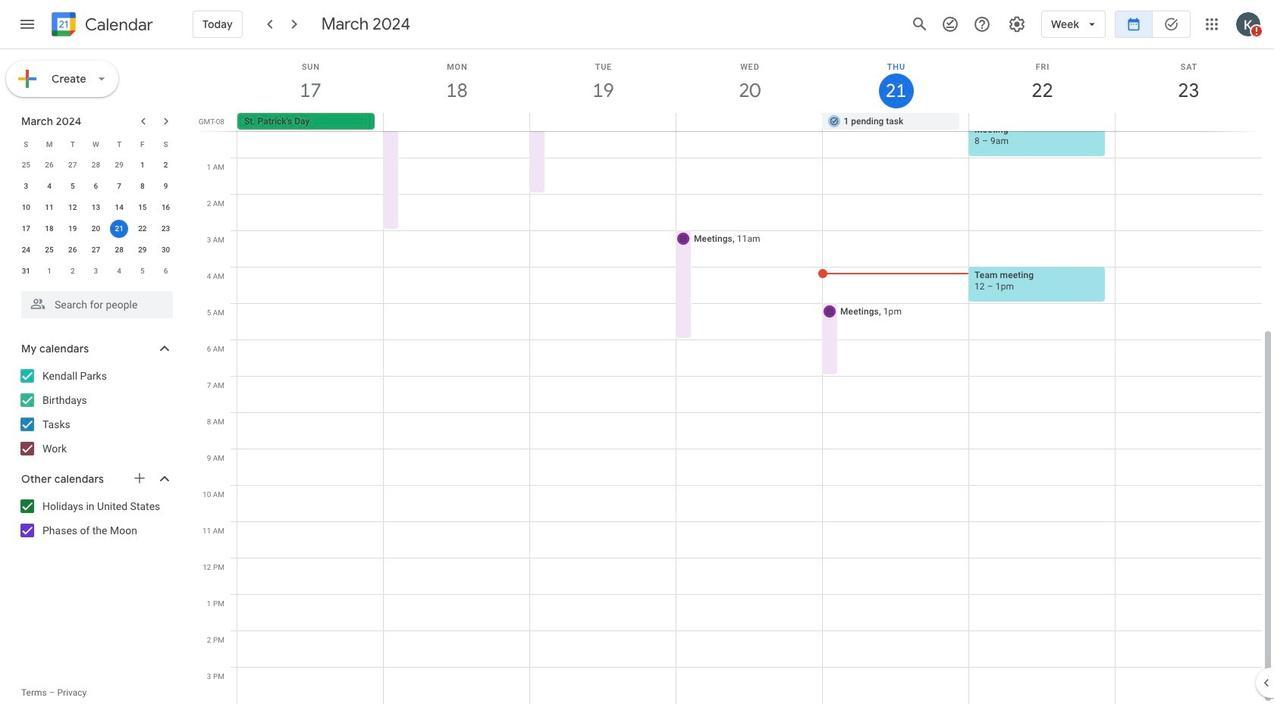 Task type: vqa. For each thing, say whether or not it's contained in the screenshot.
the middle 11
no



Task type: locate. For each thing, give the bounding box(es) containing it.
february 26 element
[[40, 156, 58, 174]]

20 element
[[87, 220, 105, 238]]

3 element
[[17, 178, 35, 196]]

april 2 element
[[64, 263, 82, 281]]

row
[[231, 113, 1275, 131], [14, 134, 178, 155], [14, 155, 178, 176], [14, 176, 178, 197], [14, 197, 178, 218], [14, 218, 178, 240], [14, 240, 178, 261], [14, 261, 178, 282]]

21, today element
[[110, 220, 128, 238]]

february 27 element
[[64, 156, 82, 174]]

february 25 element
[[17, 156, 35, 174]]

31 element
[[17, 263, 35, 281]]

my calendars list
[[3, 364, 188, 461]]

grid
[[194, 48, 1275, 705]]

7 element
[[110, 178, 128, 196]]

row group
[[14, 155, 178, 282]]

cell
[[384, 113, 530, 131], [530, 113, 676, 131], [676, 113, 823, 131], [969, 113, 1115, 131], [1115, 113, 1262, 131], [108, 218, 131, 240]]

17 element
[[17, 220, 35, 238]]

april 3 element
[[87, 263, 105, 281]]

february 29 element
[[110, 156, 128, 174]]

14 element
[[110, 199, 128, 217]]

5 element
[[64, 178, 82, 196]]

26 element
[[64, 241, 82, 259]]

april 5 element
[[133, 263, 152, 281]]

8 element
[[133, 178, 152, 196]]

15 element
[[133, 199, 152, 217]]

heading
[[82, 16, 153, 34]]

None search field
[[0, 285, 188, 319]]

april 1 element
[[40, 263, 58, 281]]

Search for people text field
[[30, 291, 164, 319]]

23 element
[[157, 220, 175, 238]]

2 element
[[157, 156, 175, 174]]

9 element
[[157, 178, 175, 196]]

march 2024 grid
[[14, 134, 178, 282]]

16 element
[[157, 199, 175, 217]]



Task type: describe. For each thing, give the bounding box(es) containing it.
1 element
[[133, 156, 152, 174]]

february 28 element
[[87, 156, 105, 174]]

add other calendars image
[[132, 471, 147, 486]]

13 element
[[87, 199, 105, 217]]

18 element
[[40, 220, 58, 238]]

22 element
[[133, 220, 152, 238]]

30 element
[[157, 241, 175, 259]]

other calendars list
[[3, 495, 188, 543]]

april 6 element
[[157, 263, 175, 281]]

24 element
[[17, 241, 35, 259]]

main drawer image
[[18, 15, 36, 33]]

11 element
[[40, 199, 58, 217]]

calendar element
[[49, 9, 153, 42]]

19 element
[[64, 220, 82, 238]]

april 4 element
[[110, 263, 128, 281]]

heading inside calendar element
[[82, 16, 153, 34]]

12 element
[[64, 199, 82, 217]]

25 element
[[40, 241, 58, 259]]

29 element
[[133, 241, 152, 259]]

4 element
[[40, 178, 58, 196]]

6 element
[[87, 178, 105, 196]]

27 element
[[87, 241, 105, 259]]

28 element
[[110, 241, 128, 259]]

settings menu image
[[1008, 15, 1027, 33]]

10 element
[[17, 199, 35, 217]]

cell inside march 2024 'grid'
[[108, 218, 131, 240]]



